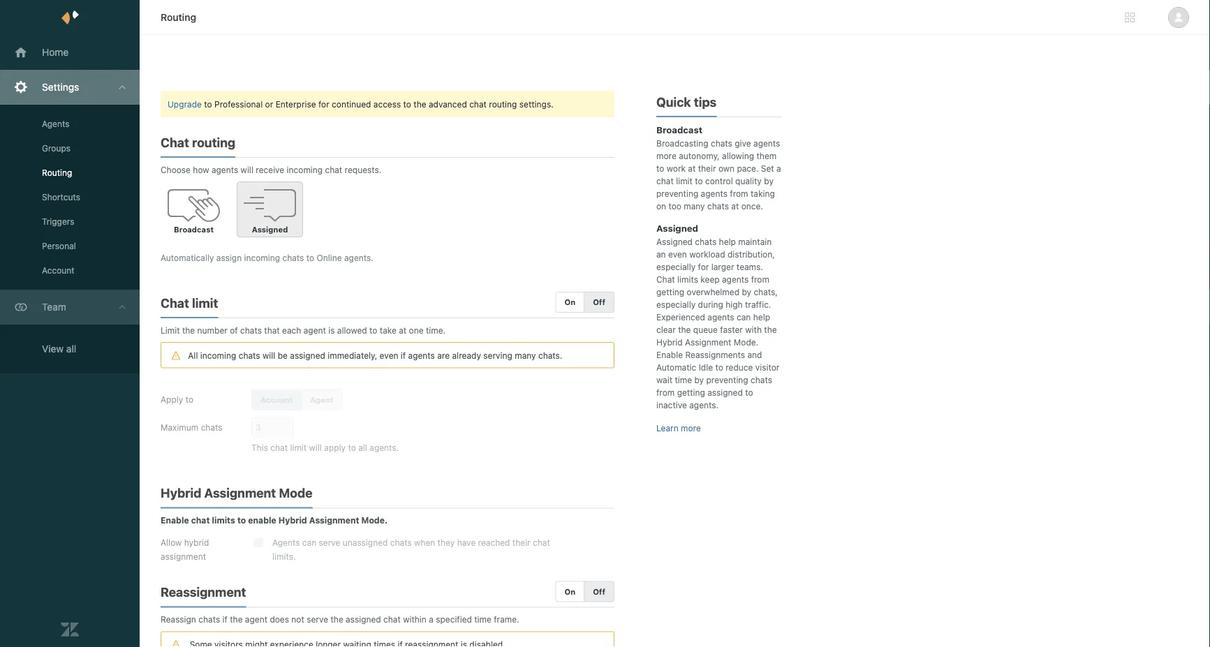 Task type: vqa. For each thing, say whether or not it's contained in the screenshot.
1/1
no



Task type: locate. For each thing, give the bounding box(es) containing it.
more right learn
[[681, 423, 701, 433]]

chat down 'an'
[[656, 274, 675, 284]]

1 vertical spatial many
[[515, 351, 536, 361]]

chats left when
[[390, 538, 412, 548]]

agents inside agents can serve unassigned chats when they have reached their chat limits.
[[272, 538, 300, 548]]

1 vertical spatial agent
[[245, 615, 267, 624]]

reached
[[478, 538, 510, 548]]

1 horizontal spatial mode.
[[734, 337, 758, 347]]

reassignments
[[685, 350, 745, 360]]

incoming
[[287, 165, 323, 175], [244, 253, 280, 263], [200, 351, 236, 361]]

0 horizontal spatial many
[[515, 351, 536, 361]]

for left continued on the left of page
[[318, 99, 329, 109]]

a right within at the left of the page
[[429, 615, 433, 624]]

0 horizontal spatial incoming
[[200, 351, 236, 361]]

0 horizontal spatial limit
[[192, 295, 218, 310]]

agents up limits.
[[272, 538, 300, 548]]

their inside agents can serve unassigned chats when they have reached their chat limits.
[[512, 538, 530, 548]]

to
[[204, 99, 212, 109], [403, 99, 411, 109], [656, 163, 664, 173], [695, 176, 703, 186], [306, 253, 314, 263], [369, 325, 377, 335], [715, 362, 723, 372], [745, 388, 753, 397], [185, 395, 193, 405], [348, 443, 356, 453], [237, 516, 246, 525]]

during
[[698, 300, 723, 309]]

chats left online
[[282, 253, 304, 263]]

hybrid down the mode
[[278, 516, 307, 525]]

take
[[380, 325, 396, 335]]

maintain
[[738, 237, 772, 246]]

for
[[318, 99, 329, 109], [698, 262, 709, 272]]

mode. down with
[[734, 337, 758, 347]]

0 vertical spatial by
[[764, 176, 774, 186]]

keep
[[701, 274, 720, 284]]

0 horizontal spatial a
[[429, 615, 433, 624]]

help up workload on the top
[[719, 237, 736, 246]]

off for chat limit
[[593, 298, 605, 307]]

limits down hybrid assignment mode at left bottom
[[212, 516, 235, 525]]

limits
[[677, 274, 698, 284], [212, 516, 235, 525]]

can down high
[[737, 312, 751, 322]]

time
[[675, 375, 692, 385], [474, 615, 491, 624]]

online
[[317, 253, 342, 263]]

serve inside agents can serve unassigned chats when they have reached their chat limits.
[[319, 538, 340, 548]]

from down quality
[[730, 189, 748, 198]]

reduce
[[726, 362, 753, 372]]

frame.
[[494, 615, 519, 624]]

apply
[[324, 443, 346, 453]]

give
[[735, 138, 751, 148]]

set
[[761, 163, 774, 173]]

1 horizontal spatial for
[[698, 262, 709, 272]]

1 vertical spatial mode.
[[361, 516, 388, 525]]

0 vertical spatial time
[[675, 375, 692, 385]]

a inside broadcast broadcasting chats give agents more autonomy, allowing them to work at their own pace. set a chat limit to control quality by preventing agents from taking on too many chats at once.
[[777, 163, 781, 173]]

more
[[656, 151, 676, 161], [681, 423, 701, 433]]

1 vertical spatial off
[[593, 587, 605, 596]]

0 horizontal spatial time
[[474, 615, 491, 624]]

on button for reassignment
[[555, 581, 584, 602]]

1 vertical spatial on
[[564, 587, 575, 596]]

1 horizontal spatial from
[[730, 189, 748, 198]]

assigned down reduce
[[707, 388, 743, 397]]

many right too
[[684, 201, 705, 211]]

assignment down queue
[[685, 337, 731, 347]]

1 on from the top
[[564, 298, 575, 307]]

assigned right the be
[[290, 351, 325, 361]]

enable
[[656, 350, 683, 360], [161, 516, 189, 525]]

on button
[[555, 292, 584, 313], [555, 581, 584, 602]]

0 vertical spatial chat
[[161, 135, 189, 150]]

preventing down reduce
[[706, 375, 748, 385]]

1 horizontal spatial preventing
[[706, 375, 748, 385]]

1 vertical spatial assigned
[[707, 388, 743, 397]]

1 vertical spatial hybrid
[[161, 486, 201, 501]]

view all
[[42, 343, 76, 355]]

especially up experienced
[[656, 300, 696, 309]]

1 horizontal spatial limits
[[677, 274, 698, 284]]

chat right advanced
[[469, 99, 487, 109]]

from down 'wait'
[[656, 388, 675, 397]]

time left frame.
[[474, 615, 491, 624]]

1 horizontal spatial agent
[[304, 325, 326, 335]]

preventing
[[656, 189, 698, 198], [706, 375, 748, 385]]

by down set on the right top of the page
[[764, 176, 774, 186]]

0 vertical spatial enable
[[656, 350, 683, 360]]

0 vertical spatial mode.
[[734, 337, 758, 347]]

account button
[[251, 389, 302, 410]]

enable up automatic
[[656, 350, 683, 360]]

for down workload on the top
[[698, 262, 709, 272]]

hybrid inside assigned assigned chats help maintain an even workload distribution, especially for larger teams. chat limits keep agents from getting overwhelmed by chats, especially during high traffic. experienced agents can help clear the queue faster with the hybrid assignment mode. enable reassignments and automatic idle to reduce visitor wait time by preventing chats from getting assigned to inactive agents.
[[656, 337, 683, 347]]

1 vertical spatial agents.
[[689, 400, 719, 410]]

1 vertical spatial getting
[[677, 388, 705, 397]]

account inside button
[[260, 395, 293, 404]]

off button
[[584, 292, 614, 313], [584, 581, 614, 602]]

queue
[[693, 325, 718, 334]]

getting up inactive
[[677, 388, 705, 397]]

chat up hybrid
[[191, 516, 210, 525]]

1 vertical spatial account
[[260, 395, 293, 404]]

hybrid
[[184, 538, 209, 548]]

0 vertical spatial can
[[737, 312, 751, 322]]

1 vertical spatial chat
[[656, 274, 675, 284]]

allow hybrid assignment
[[161, 538, 209, 562]]

agents for agents
[[42, 119, 69, 129]]

will
[[241, 165, 253, 175], [263, 351, 275, 361], [309, 443, 322, 453]]

2 on button from the top
[[555, 581, 584, 602]]

all right apply
[[358, 443, 367, 453]]

agents. right inactive
[[689, 400, 719, 410]]

1 horizontal spatial many
[[684, 201, 705, 211]]

1 vertical spatial assignment
[[204, 486, 276, 501]]

1 on button from the top
[[555, 292, 584, 313]]

reassignment
[[161, 585, 246, 600]]

at down autonomy, at the top right of page
[[688, 163, 696, 173]]

will left apply
[[309, 443, 322, 453]]

assigned
[[290, 351, 325, 361], [707, 388, 743, 397], [346, 615, 381, 624]]

agents. right online
[[344, 253, 373, 263]]

assigned down too
[[656, 223, 698, 233]]

0 vertical spatial from
[[730, 189, 748, 198]]

off button for reassignment
[[584, 581, 614, 602]]

2 vertical spatial hybrid
[[278, 516, 307, 525]]

the down experienced
[[678, 325, 691, 334]]

incoming right assign
[[244, 253, 280, 263]]

1 off button from the top
[[584, 292, 614, 313]]

serve
[[319, 538, 340, 548], [307, 615, 328, 624]]

1 off from the top
[[593, 298, 605, 307]]

chat for chat limit
[[161, 295, 189, 310]]

1 vertical spatial preventing
[[706, 375, 748, 385]]

getting up experienced
[[656, 287, 684, 297]]

enable
[[248, 516, 276, 525]]

chats,
[[754, 287, 778, 297]]

agents. right apply
[[370, 443, 399, 453]]

2 vertical spatial will
[[309, 443, 322, 453]]

chat right this
[[270, 443, 288, 453]]

1 vertical spatial at
[[731, 201, 739, 211]]

mode. inside assigned assigned chats help maintain an even workload distribution, especially for larger teams. chat limits keep agents from getting overwhelmed by chats, especially during high traffic. experienced agents can help clear the queue faster with the hybrid assignment mode. enable reassignments and automatic idle to reduce visitor wait time by preventing chats from getting assigned to inactive agents.
[[734, 337, 758, 347]]

from
[[730, 189, 748, 198], [751, 274, 769, 284], [656, 388, 675, 397]]

work
[[667, 163, 686, 173]]

0 vertical spatial agents.
[[344, 253, 373, 263]]

1 vertical spatial routing
[[192, 135, 235, 150]]

2 vertical spatial assigned
[[346, 615, 381, 624]]

chat inside broadcast broadcasting chats give agents more autonomy, allowing them to work at their own pace. set a chat limit to control quality by preventing agents from taking on too many chats at once.
[[656, 176, 674, 186]]

1 vertical spatial routing
[[42, 168, 72, 178]]

mode.
[[734, 337, 758, 347], [361, 516, 388, 525]]

by down idle
[[694, 375, 704, 385]]

1 vertical spatial broadcast
[[174, 225, 214, 234]]

Maximum chats number field
[[251, 417, 293, 438]]

0 horizontal spatial broadcast
[[174, 225, 214, 234]]

from inside broadcast broadcasting chats give agents more autonomy, allowing them to work at their own pace. set a chat limit to control quality by preventing agents from taking on too many chats at once.
[[730, 189, 748, 198]]

the left advanced
[[414, 99, 426, 109]]

assign
[[216, 253, 242, 263]]

time.
[[426, 325, 446, 335]]

automatically
[[161, 253, 214, 263]]

broadcast up automatically
[[174, 225, 214, 234]]

at left one
[[399, 325, 407, 335]]

even right 'an'
[[668, 249, 687, 259]]

if down reassignment
[[222, 615, 228, 624]]

hybrid down clear
[[656, 337, 683, 347]]

on button for chat limit
[[555, 292, 584, 313]]

1 horizontal spatial broadcast
[[656, 124, 702, 135]]

serve right not
[[307, 615, 328, 624]]

faster
[[720, 325, 743, 334]]

limit
[[676, 176, 693, 186], [192, 295, 218, 310], [290, 443, 307, 453]]

is
[[328, 325, 335, 335]]

broadcast up broadcasting
[[656, 124, 702, 135]]

0 horizontal spatial preventing
[[656, 189, 698, 198]]

1 horizontal spatial assignment
[[309, 516, 359, 525]]

2 vertical spatial from
[[656, 388, 675, 397]]

0 vertical spatial limit
[[676, 176, 693, 186]]

wait
[[656, 375, 672, 385]]

will left 'receive'
[[241, 165, 253, 175]]

assigned left within at the left of the page
[[346, 615, 381, 624]]

0 vertical spatial more
[[656, 151, 676, 161]]

the down reassignment
[[230, 615, 243, 624]]

assignment up unassigned
[[309, 516, 359, 525]]

0 horizontal spatial if
[[222, 615, 228, 624]]

1 vertical spatial even
[[380, 351, 398, 361]]

even down take
[[380, 351, 398, 361]]

settings.
[[519, 99, 554, 109]]

assignment
[[685, 337, 731, 347], [204, 486, 276, 501], [309, 516, 359, 525]]

agent
[[304, 325, 326, 335], [245, 615, 267, 624]]

the right not
[[331, 615, 343, 624]]

the right limit
[[182, 325, 195, 335]]

triggers
[[42, 217, 74, 227]]

0 horizontal spatial mode.
[[361, 516, 388, 525]]

professional
[[214, 99, 263, 109]]

0 vertical spatial limits
[[677, 274, 698, 284]]

0 vertical spatial off button
[[584, 292, 614, 313]]

time inside assigned assigned chats help maintain an even workload distribution, especially for larger teams. chat limits keep agents from getting overwhelmed by chats, especially during high traffic. experienced agents can help clear the queue faster with the hybrid assignment mode. enable reassignments and automatic idle to reduce visitor wait time by preventing chats from getting assigned to inactive agents.
[[675, 375, 692, 385]]

chat down work
[[656, 176, 674, 186]]

1 vertical spatial all
[[358, 443, 367, 453]]

limits inside assigned assigned chats help maintain an even workload distribution, especially for larger teams. chat limits keep agents from getting overwhelmed by chats, especially during high traffic. experienced agents can help clear the queue faster with the hybrid assignment mode. enable reassignments and automatic idle to reduce visitor wait time by preventing chats from getting assigned to inactive agents.
[[677, 274, 698, 284]]

chat right reached
[[533, 538, 550, 548]]

chats left the be
[[239, 351, 260, 361]]

assigned inside assigned assigned chats help maintain an even workload distribution, especially for larger teams. chat limits keep agents from getting overwhelmed by chats, especially during high traffic. experienced agents can help clear the queue faster with the hybrid assignment mode. enable reassignments and automatic idle to reduce visitor wait time by preventing chats from getting assigned to inactive agents.
[[707, 388, 743, 397]]

2 vertical spatial incoming
[[200, 351, 236, 361]]

agents down larger
[[722, 274, 749, 284]]

upgrade link
[[168, 99, 202, 109]]

chats up workload on the top
[[695, 237, 717, 246]]

assignment inside assigned assigned chats help maintain an even workload distribution, especially for larger teams. chat limits keep agents from getting overwhelmed by chats, especially during high traffic. experienced agents can help clear the queue faster with the hybrid assignment mode. enable reassignments and automatic idle to reduce visitor wait time by preventing chats from getting assigned to inactive agents.
[[685, 337, 731, 347]]

hybrid assignment mode
[[161, 486, 312, 501]]

once.
[[741, 201, 763, 211]]

not
[[291, 615, 304, 624]]

1 vertical spatial their
[[512, 538, 530, 548]]

chats inside agents can serve unassigned chats when they have reached their chat limits.
[[390, 538, 412, 548]]

0 vertical spatial many
[[684, 201, 705, 211]]

0 horizontal spatial agents
[[42, 119, 69, 129]]

enable up the 'allow'
[[161, 516, 189, 525]]

2 vertical spatial assignment
[[309, 516, 359, 525]]

account down personal
[[42, 266, 74, 275]]

2 horizontal spatial will
[[309, 443, 322, 453]]

agents up groups
[[42, 119, 69, 129]]

broadcast inside broadcast broadcasting chats give agents more autonomy, allowing them to work at their own pace. set a chat limit to control quality by preventing agents from taking on too many chats at once.
[[656, 124, 702, 135]]

0 horizontal spatial enable
[[161, 516, 189, 525]]

especially down 'an'
[[656, 262, 696, 272]]

0 horizontal spatial more
[[656, 151, 676, 161]]

chats
[[711, 138, 732, 148], [707, 201, 729, 211], [695, 237, 717, 246], [282, 253, 304, 263], [240, 325, 262, 335], [239, 351, 260, 361], [751, 375, 772, 385], [201, 423, 222, 432], [390, 538, 412, 548], [198, 615, 220, 624]]

by up the traffic.
[[742, 287, 751, 297]]

1 horizontal spatial will
[[263, 351, 275, 361]]

number
[[197, 325, 227, 335]]

1 vertical spatial by
[[742, 287, 751, 297]]

routing left settings.
[[489, 99, 517, 109]]

broadcasting
[[656, 138, 708, 148]]

2 off from the top
[[593, 587, 605, 596]]

help down the traffic.
[[753, 312, 770, 322]]

1 horizontal spatial limit
[[290, 443, 307, 453]]

0 vertical spatial will
[[241, 165, 253, 175]]

1 horizontal spatial agents
[[272, 538, 300, 548]]

all right view
[[66, 343, 76, 355]]

0 vertical spatial even
[[668, 249, 687, 259]]

agent button
[[301, 389, 342, 410]]

0 horizontal spatial agent
[[245, 615, 267, 624]]

or
[[265, 99, 273, 109]]

settings
[[42, 81, 79, 93]]

many left chats.
[[515, 351, 536, 361]]

2 horizontal spatial assigned
[[707, 388, 743, 397]]

on
[[564, 298, 575, 307], [564, 587, 575, 596]]

for inside assigned assigned chats help maintain an even workload distribution, especially for larger teams. chat limits keep agents from getting overwhelmed by chats, especially during high traffic. experienced agents can help clear the queue faster with the hybrid assignment mode. enable reassignments and automatic idle to reduce visitor wait time by preventing chats from getting assigned to inactive agents.
[[698, 262, 709, 272]]

agent left the is
[[304, 325, 326, 335]]

0 horizontal spatial for
[[318, 99, 329, 109]]

can down the enable chat limits to enable hybrid assignment mode.
[[302, 538, 316, 548]]

access
[[373, 99, 401, 109]]

limit down maximum chats "number field"
[[290, 443, 307, 453]]

routing up how on the top of the page
[[192, 135, 235, 150]]

limits left keep
[[677, 274, 698, 284]]

many
[[684, 201, 705, 211], [515, 351, 536, 361]]

incoming right all
[[200, 351, 236, 361]]

2 on from the top
[[564, 587, 575, 596]]

assigned for assigned
[[252, 225, 288, 234]]

does
[[270, 615, 289, 624]]

2 horizontal spatial incoming
[[287, 165, 323, 175]]

limit the number of chats that each agent is allowed to take at one time.
[[161, 325, 446, 335]]

choose
[[161, 165, 191, 175]]

hybrid up the 'allow'
[[161, 486, 201, 501]]

incoming right 'receive'
[[287, 165, 323, 175]]

by inside broadcast broadcasting chats give agents more autonomy, allowing them to work at their own pace. set a chat limit to control quality by preventing agents from taking on too many chats at once.
[[764, 176, 774, 186]]

getting
[[656, 287, 684, 297], [677, 388, 705, 397]]

1 vertical spatial on button
[[555, 581, 584, 602]]

2 horizontal spatial hybrid
[[656, 337, 683, 347]]

1 vertical spatial for
[[698, 262, 709, 272]]

from up chats,
[[751, 274, 769, 284]]

2 horizontal spatial limit
[[676, 176, 693, 186]]

2 off button from the top
[[584, 581, 614, 602]]

chats up allowing at the right top of page
[[711, 138, 732, 148]]

assigned assigned chats help maintain an even workload distribution, especially for larger teams. chat limits keep agents from getting overwhelmed by chats, especially during high traffic. experienced agents can help clear the queue faster with the hybrid assignment mode. enable reassignments and automatic idle to reduce visitor wait time by preventing chats from getting assigned to inactive agents.
[[656, 223, 780, 410]]

larger
[[711, 262, 734, 272]]

autonomy,
[[679, 151, 720, 161]]

2 horizontal spatial from
[[751, 274, 769, 284]]

1 vertical spatial agents
[[272, 538, 300, 548]]

enterprise
[[276, 99, 316, 109]]

account up maximum chats "number field"
[[260, 395, 293, 404]]

each
[[282, 325, 301, 335]]

at left once.
[[731, 201, 739, 211]]

will left the be
[[263, 351, 275, 361]]

agent left does
[[245, 615, 267, 624]]

can
[[737, 312, 751, 322], [302, 538, 316, 548]]

mode
[[279, 486, 312, 501]]

mode. up unassigned
[[361, 516, 388, 525]]

chat up limit
[[161, 295, 189, 310]]

their
[[698, 163, 716, 173], [512, 538, 530, 548]]

1 horizontal spatial more
[[681, 423, 701, 433]]

if left are
[[401, 351, 406, 361]]

0 vertical spatial especially
[[656, 262, 696, 272]]

limit up number
[[192, 295, 218, 310]]

agents left are
[[408, 351, 435, 361]]

1 vertical spatial help
[[753, 312, 770, 322]]

0 horizontal spatial by
[[694, 375, 704, 385]]

limit down work
[[676, 176, 693, 186]]

a right set on the right top of the page
[[777, 163, 781, 173]]

chat up "choose"
[[161, 135, 189, 150]]

can inside agents can serve unassigned chats when they have reached their chat limits.
[[302, 538, 316, 548]]

2 vertical spatial chat
[[161, 295, 189, 310]]

unassigned
[[343, 538, 388, 548]]

0 vertical spatial at
[[688, 163, 696, 173]]

learn
[[656, 423, 678, 433]]



Task type: describe. For each thing, give the bounding box(es) containing it.
2 horizontal spatial at
[[731, 201, 739, 211]]

chat limit
[[161, 295, 218, 310]]

0 vertical spatial assigned
[[290, 351, 325, 361]]

on for reassignment
[[564, 587, 575, 596]]

2 especially from the top
[[656, 300, 696, 309]]

0 vertical spatial account
[[42, 266, 74, 275]]

allowed
[[337, 325, 367, 335]]

chat routing
[[161, 135, 235, 150]]

2 vertical spatial agents.
[[370, 443, 399, 453]]

apply to
[[161, 395, 193, 405]]

0 horizontal spatial limits
[[212, 516, 235, 525]]

home
[[42, 46, 69, 58]]

broadcast broadcasting chats give agents more autonomy, allowing them to work at their own pace. set a chat limit to control quality by preventing agents from taking on too many chats at once.
[[656, 124, 781, 211]]

will for be
[[263, 351, 275, 361]]

automatic
[[656, 362, 696, 372]]

maximum
[[161, 423, 198, 432]]

0 horizontal spatial hybrid
[[161, 486, 201, 501]]

an
[[656, 249, 666, 259]]

serving
[[483, 351, 512, 361]]

chat inside assigned assigned chats help maintain an even workload distribution, especially for larger teams. chat limits keep agents from getting overwhelmed by chats, especially during high traffic. experienced agents can help clear the queue faster with the hybrid assignment mode. enable reassignments and automatic idle to reduce visitor wait time by preventing chats from getting assigned to inactive agents.
[[656, 274, 675, 284]]

will for apply
[[309, 443, 322, 453]]

them
[[757, 151, 777, 161]]

idle
[[699, 362, 713, 372]]

of
[[230, 325, 238, 335]]

0 horizontal spatial assignment
[[204, 486, 276, 501]]

1 vertical spatial serve
[[307, 615, 328, 624]]

assigned up 'an'
[[656, 237, 693, 246]]

0 horizontal spatial at
[[399, 325, 407, 335]]

reassign
[[161, 615, 196, 624]]

receive
[[256, 165, 284, 175]]

2 vertical spatial limit
[[290, 443, 307, 453]]

distribution,
[[728, 249, 775, 259]]

enable chat limits to enable hybrid assignment mode.
[[161, 516, 388, 525]]

0 horizontal spatial routing
[[42, 168, 72, 178]]

limits.
[[272, 552, 296, 562]]

more inside broadcast broadcasting chats give agents more autonomy, allowing them to work at their own pace. set a chat limit to control quality by preventing agents from taking on too many chats at once.
[[656, 151, 676, 161]]

agents can serve unassigned chats when they have reached their chat limits.
[[272, 538, 552, 562]]

learn more link
[[656, 423, 701, 433]]

assigned for assigned assigned chats help maintain an even workload distribution, especially for larger teams. chat limits keep agents from getting overwhelmed by chats, especially during high traffic. experienced agents can help clear the queue faster with the hybrid assignment mode. enable reassignments and automatic idle to reduce visitor wait time by preventing chats from getting assigned to inactive agents.
[[656, 223, 698, 233]]

limit inside broadcast broadcasting chats give agents more autonomy, allowing them to work at their own pace. set a chat limit to control quality by preventing agents from taking on too many chats at once.
[[676, 176, 693, 186]]

all
[[188, 351, 198, 361]]

even inside assigned assigned chats help maintain an even workload distribution, especially for larger teams. chat limits keep agents from getting overwhelmed by chats, especially during high traffic. experienced agents can help clear the queue faster with the hybrid assignment mode. enable reassignments and automatic idle to reduce visitor wait time by preventing chats from getting assigned to inactive agents.
[[668, 249, 687, 259]]

0 vertical spatial incoming
[[287, 165, 323, 175]]

0 vertical spatial routing
[[489, 99, 517, 109]]

requests.
[[345, 165, 381, 175]]

quick tips
[[656, 94, 717, 109]]

1 vertical spatial a
[[429, 615, 433, 624]]

upgrade
[[168, 99, 202, 109]]

high
[[726, 300, 743, 309]]

when
[[414, 538, 435, 548]]

chat inside agents can serve unassigned chats when they have reached their chat limits.
[[533, 538, 550, 548]]

immediately,
[[328, 351, 377, 361]]

agents down control
[[701, 189, 727, 198]]

chats down visitor at the right bottom of page
[[751, 375, 772, 385]]

0 horizontal spatial routing
[[192, 135, 235, 150]]

off for reassignment
[[593, 587, 605, 596]]

all incoming chats will be assigned immediately, even if agents are already serving many chats.
[[188, 351, 562, 361]]

continued
[[332, 99, 371, 109]]

pace.
[[737, 163, 759, 173]]

overwhelmed
[[687, 287, 739, 297]]

many inside broadcast broadcasting chats give agents more autonomy, allowing them to work at their own pace. set a chat limit to control quality by preventing agents from taking on too many chats at once.
[[684, 201, 705, 211]]

inactive
[[656, 400, 687, 410]]

agents for agents can serve unassigned chats when they have reached their chat limits.
[[272, 538, 300, 548]]

already
[[452, 351, 481, 361]]

1 vertical spatial time
[[474, 615, 491, 624]]

chats down reassignment
[[198, 615, 220, 624]]

chats right of
[[240, 325, 262, 335]]

0 vertical spatial agent
[[304, 325, 326, 335]]

quick
[[656, 94, 691, 109]]

personal
[[42, 241, 76, 251]]

chat left within at the left of the page
[[383, 615, 401, 624]]

1 vertical spatial incoming
[[244, 253, 280, 263]]

0 horizontal spatial all
[[66, 343, 76, 355]]

agents. inside assigned assigned chats help maintain an even workload distribution, especially for larger teams. chat limits keep agents from getting overwhelmed by chats, especially during high traffic. experienced agents can help clear the queue faster with the hybrid assignment mode. enable reassignments and automatic idle to reduce visitor wait time by preventing chats from getting assigned to inactive agents.
[[689, 400, 719, 410]]

view
[[42, 343, 64, 355]]

specified
[[436, 615, 472, 624]]

allowing
[[722, 151, 754, 161]]

upgrade to professional or enterprise for continued access to the advanced chat routing settings.
[[168, 99, 554, 109]]

chats down control
[[707, 201, 729, 211]]

clear
[[656, 325, 676, 334]]

assignment
[[161, 552, 206, 562]]

limit
[[161, 325, 180, 335]]

1 horizontal spatial assigned
[[346, 615, 381, 624]]

control
[[705, 176, 733, 186]]

agents up them
[[753, 138, 780, 148]]

1 horizontal spatial at
[[688, 163, 696, 173]]

have
[[457, 538, 476, 548]]

are
[[437, 351, 450, 361]]

own
[[718, 163, 735, 173]]

can inside assigned assigned chats help maintain an even workload distribution, especially for larger teams. chat limits keep agents from getting overwhelmed by chats, especially during high traffic. experienced agents can help clear the queue faster with the hybrid assignment mode. enable reassignments and automatic idle to reduce visitor wait time by preventing chats from getting assigned to inactive agents.
[[737, 312, 751, 322]]

apply
[[161, 395, 183, 405]]

will for receive
[[241, 165, 253, 175]]

agent
[[310, 395, 333, 404]]

chats right maximum on the left of the page
[[201, 423, 222, 432]]

on for chat limit
[[564, 298, 575, 307]]

agents right how on the top of the page
[[212, 165, 238, 175]]

maximum chats
[[161, 423, 222, 432]]

0 vertical spatial for
[[318, 99, 329, 109]]

how
[[193, 165, 209, 175]]

broadcast for broadcast
[[174, 225, 214, 234]]

broadcast for broadcast broadcasting chats give agents more autonomy, allowing them to work at their own pace. set a chat limit to control quality by preventing agents from taking on too many chats at once.
[[656, 124, 702, 135]]

and
[[747, 350, 762, 360]]

reassign chats if the agent does not serve the assigned chat within a specified time frame.
[[161, 615, 519, 624]]

workload
[[689, 249, 725, 259]]

1 horizontal spatial all
[[358, 443, 367, 453]]

too
[[669, 201, 681, 211]]

1 horizontal spatial routing
[[161, 12, 196, 23]]

groups
[[42, 143, 71, 153]]

learn more
[[656, 423, 701, 433]]

1 horizontal spatial if
[[401, 351, 406, 361]]

this chat limit will apply to all agents.
[[251, 443, 399, 453]]

enable inside assigned assigned chats help maintain an even workload distribution, especially for larger teams. chat limits keep agents from getting overwhelmed by chats, especially during high traffic. experienced agents can help clear the queue faster with the hybrid assignment mode. enable reassignments and automatic idle to reduce visitor wait time by preventing chats from getting assigned to inactive agents.
[[656, 350, 683, 360]]

0 horizontal spatial help
[[719, 237, 736, 246]]

automatically assign incoming chats to online agents.
[[161, 253, 373, 263]]

within
[[403, 615, 427, 624]]

off button for chat limit
[[584, 292, 614, 313]]

0 horizontal spatial even
[[380, 351, 398, 361]]

experienced
[[656, 312, 705, 322]]

0 vertical spatial getting
[[656, 287, 684, 297]]

tips
[[694, 94, 717, 109]]

chats.
[[538, 351, 562, 361]]

advanced
[[429, 99, 467, 109]]

0 horizontal spatial from
[[656, 388, 675, 397]]

that
[[264, 325, 280, 335]]

1 vertical spatial more
[[681, 423, 701, 433]]

agents down during
[[708, 312, 734, 322]]

chat left requests.
[[325, 165, 342, 175]]

preventing inside assigned assigned chats help maintain an even workload distribution, especially for larger teams. chat limits keep agents from getting overwhelmed by chats, especially during high traffic. experienced agents can help clear the queue faster with the hybrid assignment mode. enable reassignments and automatic idle to reduce visitor wait time by preventing chats from getting assigned to inactive agents.
[[706, 375, 748, 385]]

zendesk products image
[[1125, 13, 1135, 22]]

their inside broadcast broadcasting chats give agents more autonomy, allowing them to work at their own pace. set a chat limit to control quality by preventing agents from taking on too many chats at once.
[[698, 163, 716, 173]]

the right with
[[764, 325, 777, 334]]

1 especially from the top
[[656, 262, 696, 272]]

1 vertical spatial from
[[751, 274, 769, 284]]

2 vertical spatial by
[[694, 375, 704, 385]]

1 vertical spatial limit
[[192, 295, 218, 310]]

shortcuts
[[42, 192, 80, 202]]

preventing inside broadcast broadcasting chats give agents more autonomy, allowing them to work at their own pace. set a chat limit to control quality by preventing agents from taking on too many chats at once.
[[656, 189, 698, 198]]

they
[[438, 538, 455, 548]]

taking
[[751, 189, 775, 198]]

this
[[251, 443, 268, 453]]

be
[[278, 351, 288, 361]]

team
[[42, 301, 66, 313]]

visitor
[[755, 362, 780, 372]]

1 horizontal spatial by
[[742, 287, 751, 297]]

chat for chat routing
[[161, 135, 189, 150]]



